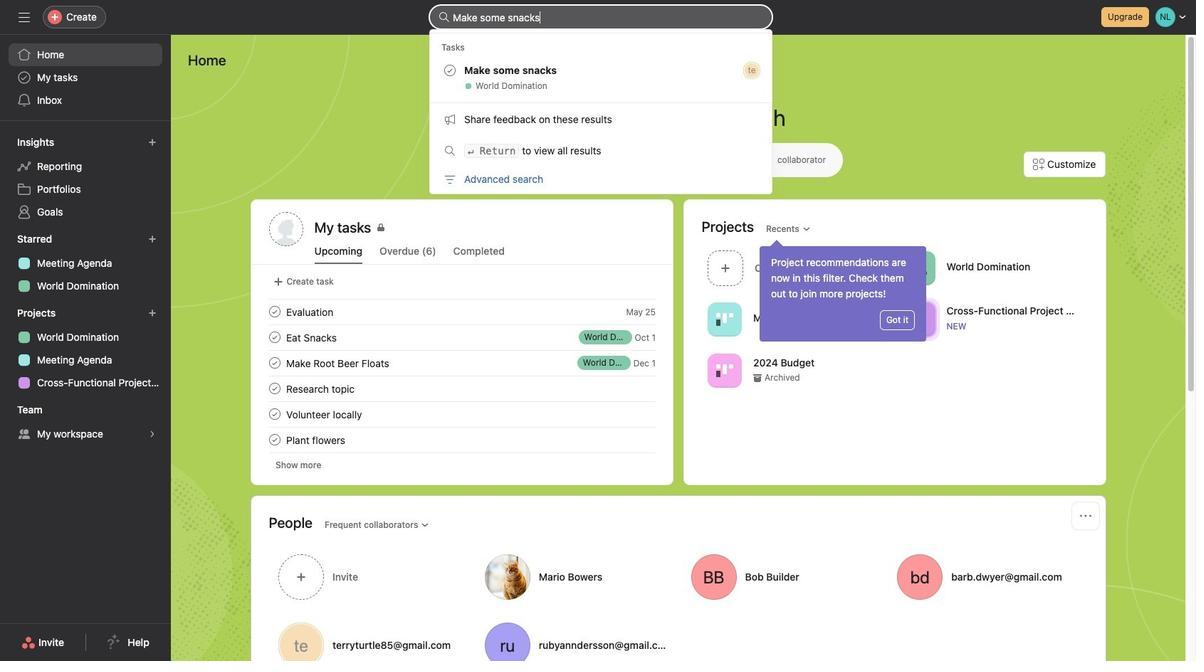 Task type: vqa. For each thing, say whether or not it's contained in the screenshot.
Mark complete image related to second Mark complete option from the bottom
yes



Task type: locate. For each thing, give the bounding box(es) containing it.
1 vertical spatial mark complete checkbox
[[266, 355, 283, 372]]

1 mark complete checkbox from the top
[[266, 303, 283, 320]]

mark complete image
[[266, 303, 283, 320], [266, 380, 283, 397], [266, 431, 283, 449]]

mark complete image for 3rd mark complete checkbox
[[266, 406, 283, 423]]

1 mark complete image from the top
[[266, 329, 283, 346]]

projects element
[[0, 300, 171, 397]]

3 mark complete checkbox from the top
[[266, 406, 283, 423]]

1 board image from the top
[[716, 311, 733, 328]]

list item
[[702, 246, 895, 290], [252, 299, 672, 325], [252, 325, 672, 350], [252, 350, 672, 376], [252, 376, 672, 402], [252, 427, 672, 453]]

1 mark complete image from the top
[[266, 303, 283, 320]]

2 mark complete image from the top
[[266, 380, 283, 397]]

teams element
[[0, 397, 171, 449]]

1 vertical spatial board image
[[716, 362, 733, 379]]

0 vertical spatial board image
[[716, 311, 733, 328]]

3 mark complete image from the top
[[266, 431, 283, 449]]

mark complete image for 3rd mark complete option from the top of the page
[[266, 431, 283, 449]]

1 mark complete checkbox from the top
[[266, 329, 283, 346]]

2 vertical spatial mark complete checkbox
[[266, 431, 283, 449]]

2 vertical spatial mark complete image
[[266, 406, 283, 423]]

tooltip
[[760, 242, 926, 342]]

2 mark complete image from the top
[[266, 355, 283, 372]]

board image
[[716, 311, 733, 328], [716, 362, 733, 379]]

1 vertical spatial mark complete checkbox
[[266, 380, 283, 397]]

starred element
[[0, 226, 171, 300]]

mark complete image for 2nd mark complete checkbox
[[266, 355, 283, 372]]

actions image
[[1080, 510, 1091, 522]]

add profile photo image
[[269, 212, 303, 246]]

mark complete image
[[266, 329, 283, 346], [266, 355, 283, 372], [266, 406, 283, 423]]

1 vertical spatial mark complete image
[[266, 380, 283, 397]]

0 vertical spatial mark complete image
[[266, 303, 283, 320]]

2 mark complete checkbox from the top
[[266, 355, 283, 372]]

1 vertical spatial mark complete image
[[266, 355, 283, 372]]

None field
[[430, 6, 772, 28]]

0 vertical spatial mark complete image
[[266, 329, 283, 346]]

3 mark complete image from the top
[[266, 406, 283, 423]]

Mark complete checkbox
[[266, 303, 283, 320], [266, 355, 283, 372], [266, 406, 283, 423]]

Mark complete checkbox
[[266, 329, 283, 346], [266, 380, 283, 397], [266, 431, 283, 449]]

mark complete image for second mark complete option
[[266, 380, 283, 397]]

2 vertical spatial mark complete checkbox
[[266, 406, 283, 423]]

0 vertical spatial mark complete checkbox
[[266, 303, 283, 320]]

0 vertical spatial mark complete checkbox
[[266, 329, 283, 346]]

2 vertical spatial mark complete image
[[266, 431, 283, 449]]



Task type: describe. For each thing, give the bounding box(es) containing it.
mark complete image for third mark complete checkbox from the bottom of the page
[[266, 303, 283, 320]]

insights element
[[0, 130, 171, 226]]

3 mark complete checkbox from the top
[[266, 431, 283, 449]]

new insights image
[[148, 138, 157, 147]]

see details, my workspace image
[[148, 430, 157, 439]]

2 board image from the top
[[716, 362, 733, 379]]

add items to starred image
[[148, 235, 157, 243]]

new project or portfolio image
[[148, 309, 157, 318]]

prominent image
[[439, 11, 450, 23]]

rocket image
[[909, 260, 926, 277]]

Search tasks, projects, and more text field
[[430, 6, 772, 28]]

2 mark complete checkbox from the top
[[266, 380, 283, 397]]

line_and_symbols image
[[909, 311, 926, 328]]

hide sidebar image
[[19, 11, 30, 23]]

global element
[[0, 35, 171, 120]]



